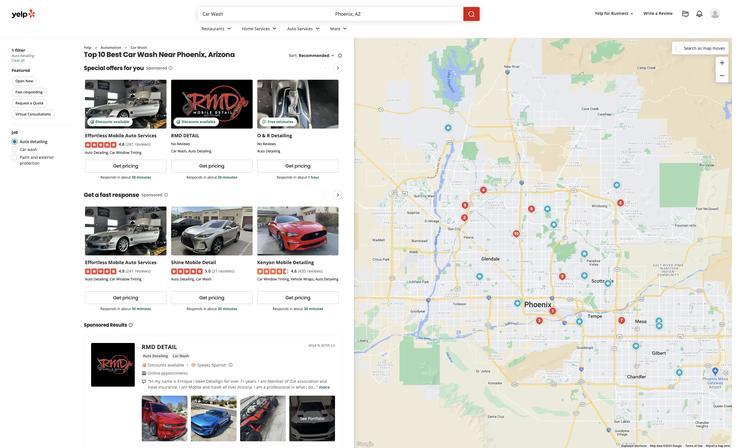 Task type: locate. For each thing, give the bounding box(es) containing it.
get pricing
[[113, 163, 138, 170], [199, 163, 225, 170], [286, 163, 311, 170], [113, 295, 138, 301], [199, 295, 225, 301], [286, 295, 311, 301]]

detailing right wraps,
[[324, 277, 339, 282]]

0 horizontal spatial all
[[21, 58, 25, 63]]

zendejas auto detailing image
[[574, 316, 586, 328]]

sponsored left results
[[84, 322, 109, 329]]

1 vertical spatial (241
[[126, 269, 134, 274]]

pricing
[[122, 163, 138, 170], [209, 163, 225, 170], [295, 163, 311, 170], [122, 295, 138, 301], [209, 295, 225, 301], [295, 295, 311, 301]]

1 horizontal spatial 24 chevron down v2 image
[[314, 25, 321, 32]]

4.8 (241 reviews) for you
[[119, 142, 151, 147]]

az vip detailing image
[[478, 185, 490, 196]]

vehicle
[[291, 277, 303, 282]]

0 horizontal spatial reviews
[[177, 142, 190, 147]]

1 24 chevron down v2 image from the left
[[226, 25, 233, 32]]

christina o. image
[[711, 8, 721, 18]]

0 horizontal spatial 16 discount available v2 image
[[90, 120, 94, 124]]

a left professional
[[264, 385, 266, 390]]

16 chevron right v2 image right best
[[124, 45, 128, 50]]

lindstrom family auto wash image
[[557, 271, 569, 283]]

and
[[31, 155, 38, 160], [320, 379, 327, 385], [203, 385, 210, 390]]

more
[[319, 385, 330, 390]]

about for fast effortless mobile auto services link
[[121, 307, 131, 312]]

detailing up wash on the top left
[[30, 139, 47, 145]]

0 horizontal spatial detail
[[157, 344, 177, 351]]

1 horizontal spatial all
[[223, 385, 227, 390]]

0 horizontal spatial and
[[31, 155, 38, 160]]

1 vertical spatial 4.8 star rating image
[[85, 269, 117, 275]]

a inside request a quote button
[[30, 101, 32, 106]]

1 horizontal spatial responds in about 20 minutes
[[273, 307, 324, 312]]

in for effortless mobile auto services link for for
[[117, 175, 120, 180]]

1 24 chevron down v2 image from the left
[[271, 25, 278, 32]]

am right years. at the bottom left
[[261, 379, 267, 385]]

1 vertical spatial rmd detail link
[[142, 344, 177, 351]]

1 effortless from the top
[[85, 133, 107, 139]]

next image right previous image
[[335, 192, 342, 199]]

been
[[196, 379, 205, 385]]

1 vertical spatial yelp
[[84, 45, 91, 50]]

none field "find"
[[203, 11, 326, 17]]

1 4.8 from the top
[[119, 142, 125, 147]]

over left arizona. on the bottom left of the page
[[228, 385, 237, 390]]

car window tinting, vehicle wraps, auto detailing
[[257, 277, 339, 282]]

responds in about 1 hour
[[277, 175, 320, 180]]

2 vertical spatial sponsored
[[84, 322, 109, 329]]

next image
[[335, 65, 342, 72], [335, 192, 342, 199]]

in for fast effortless mobile auto services link
[[117, 307, 120, 312]]

and down been
[[203, 385, 210, 390]]

window for for
[[116, 150, 130, 155]]

rmd detail link up auto detailing
[[142, 344, 177, 351]]

1 horizontal spatial and
[[203, 385, 210, 390]]

group
[[716, 57, 729, 82]]

discounts available
[[96, 120, 129, 125], [182, 120, 216, 125], [148, 363, 184, 368]]

car wash
[[20, 147, 37, 152]]

get for o & r detailing link
[[286, 163, 294, 170]]

in inside "hi my name is enrique i been detailign for over 7+ years. i am member of ida association and have insurance. i am mobile and travel all over arizona. i am a professional in what i do…"
[[291, 385, 295, 390]]

minutes for fast effortless mobile auto services link
[[137, 307, 151, 312]]

4.6 star rating image
[[257, 269, 289, 275]]

1 horizontal spatial car wash link
[[172, 354, 190, 360]]

detail up auto detailing
[[157, 344, 177, 351]]

1 vertical spatial sponsored
[[142, 192, 163, 198]]

0 horizontal spatial discounts
[[96, 120, 113, 125]]

reviews up wash,
[[177, 142, 190, 147]]

get pricing for kenyon mobile detailing link
[[286, 295, 311, 301]]

of
[[285, 379, 289, 385], [695, 445, 698, 448]]

0 vertical spatial effortless mobile auto services
[[85, 133, 157, 139]]

info icon image
[[228, 363, 233, 368], [228, 363, 233, 368]]

detailing down filter
[[20, 53, 34, 58]]

results
[[110, 322, 127, 329]]

yelp for business
[[595, 11, 629, 16]]

minutes for kenyon mobile detailing link
[[309, 307, 324, 312]]

0 horizontal spatial yelp
[[84, 45, 91, 50]]

for inside "hi my name is enrique i been detailign for over 7+ years. i am member of ida association and have insurance. i am mobile and travel all over arizona. i am a professional in what i do…"
[[224, 379, 230, 385]]

minutes for effortless mobile auto services link for for
[[137, 175, 151, 180]]

0 vertical spatial all
[[21, 58, 25, 63]]

16 chevron right v2 image
[[94, 45, 98, 50], [124, 45, 128, 50]]

a left the quote
[[30, 101, 32, 106]]

1 horizontal spatial reviews
[[263, 142, 276, 147]]

1 vertical spatial 4.8
[[119, 269, 125, 274]]

for left you
[[124, 64, 132, 72]]

16 info v2 image for get a fast response
[[164, 193, 168, 197]]

16 discount available v2 image for effortless mobile auto services
[[90, 120, 94, 124]]

1 4.8 star rating image from the top
[[85, 142, 117, 148]]

get
[[113, 163, 121, 170], [199, 163, 207, 170], [286, 163, 294, 170], [84, 191, 94, 199], [113, 295, 121, 301], [199, 295, 207, 301], [286, 295, 294, 301]]

1 vertical spatial effortless
[[85, 260, 107, 266]]

1 horizontal spatial of
[[695, 445, 698, 448]]

2 effortless mobile auto services link from the top
[[85, 260, 157, 266]]

and up protection
[[31, 155, 38, 160]]

over left 7+ at bottom
[[231, 379, 239, 385]]

1 tinting from the top
[[130, 150, 142, 155]]

1 vertical spatial effortless mobile auto services
[[85, 260, 157, 266]]

in
[[117, 175, 120, 180], [204, 175, 207, 180], [294, 175, 297, 180], [117, 307, 120, 312], [204, 307, 207, 312], [290, 307, 293, 312], [291, 385, 295, 390]]

0 vertical spatial detailing
[[20, 53, 34, 58]]

auto detailing link
[[142, 354, 169, 360]]

2 4.8 from the top
[[119, 269, 125, 274]]

for inside yelp for business button
[[605, 11, 611, 16]]

special offers for you
[[84, 64, 144, 72]]

none field near
[[336, 11, 459, 17]]

auto inside business categories element
[[288, 26, 297, 31]]

0 horizontal spatial car wash
[[131, 45, 147, 50]]

for right detailign
[[224, 379, 230, 385]]

0 vertical spatial auto detailing, car window tinting
[[85, 150, 142, 155]]

1 vertical spatial rmd
[[142, 344, 156, 351]]

car wash link up appointments
[[172, 354, 190, 360]]

24 chevron down v2 image
[[271, 25, 278, 32], [314, 25, 321, 32]]

4.8 star rating image
[[85, 142, 117, 148], [85, 269, 117, 275]]

detail
[[183, 133, 200, 139], [157, 344, 177, 351]]

tinting for you
[[130, 150, 142, 155]]

services
[[255, 26, 270, 31], [298, 26, 313, 31], [138, 133, 157, 139], [138, 260, 157, 266]]

2 16 chevron right v2 image from the left
[[124, 45, 128, 50]]

24 chevron down v2 image inside more link
[[342, 25, 349, 32]]

of left ida
[[285, 379, 289, 385]]

responds for o & r detailing link
[[277, 175, 293, 180]]

pricing for o & r detailing link
[[295, 163, 311, 170]]

0 vertical spatial (241
[[126, 142, 134, 147]]

car wash inside button
[[173, 354, 189, 359]]

yelp for yelp for business
[[595, 11, 604, 16]]

30 for you
[[132, 175, 136, 180]]

mobile for the 5 star rating 'image'
[[185, 260, 201, 266]]

a right write
[[656, 11, 658, 16]]

24 chevron down v2 image for restaurants
[[226, 25, 233, 32]]

0 horizontal spatial 16 chevron right v2 image
[[94, 45, 98, 50]]

quick quack car wash image
[[548, 219, 560, 231]]

effortless mobile auto services link
[[85, 133, 157, 139], [85, 260, 157, 266]]

no inside rmd detail no reviews car wash, auto detailing
[[171, 142, 176, 147]]

1
[[12, 47, 14, 53], [308, 175, 310, 180]]

detail for rmd detail
[[157, 344, 177, 351]]

window
[[116, 150, 130, 155], [116, 277, 130, 282], [264, 277, 277, 282]]

the thumb car wash & gas station image
[[615, 197, 627, 209]]

1 vertical spatial tinting
[[130, 277, 142, 282]]

2 4.8 star rating image from the top
[[85, 269, 117, 275]]

0 horizontal spatial 24 chevron down v2 image
[[226, 25, 233, 32]]

effortless mobile auto services for for
[[85, 133, 157, 139]]

paint and exterior protection
[[20, 155, 54, 166]]

24 chevron down v2 image right more
[[342, 25, 349, 32]]

0 horizontal spatial no
[[171, 142, 176, 147]]

effortless mobile auto services image
[[547, 306, 559, 317], [547, 306, 559, 317]]

keyboard shortcuts
[[622, 445, 647, 448]]

1 vertical spatial car wash
[[173, 354, 189, 359]]

user actions element
[[591, 7, 729, 43]]

job
[[12, 130, 18, 135]]

0 vertical spatial car wash link
[[131, 45, 147, 50]]

and inside paint and exterior protection
[[31, 155, 38, 160]]

a for write
[[656, 11, 658, 16]]

i right years. at the bottom left
[[258, 379, 260, 385]]

1 no from the left
[[171, 142, 176, 147]]

yelp left 10
[[84, 45, 91, 50]]

1 horizontal spatial no
[[257, 142, 262, 147]]

car wash link up you
[[131, 45, 147, 50]]

16 info v2 image
[[338, 53, 343, 58], [168, 66, 173, 71], [164, 193, 168, 197], [128, 323, 133, 328]]

1 horizontal spatial 20
[[304, 307, 308, 312]]

car inside rmd detail no reviews car wash, auto detailing
[[171, 149, 177, 154]]

(430
[[298, 269, 306, 274]]

4.8 (241 reviews)
[[119, 142, 151, 147], [119, 269, 151, 274]]

pricing for fast effortless mobile auto services link
[[122, 295, 138, 301]]

16 chevron right v2 image right yelp link at the left of the page
[[94, 45, 98, 50]]

write
[[644, 11, 655, 16]]

16 speech v2 image
[[142, 380, 147, 385]]

1 left hour
[[308, 175, 310, 180]]

2 effortless from the top
[[85, 260, 107, 266]]

data
[[657, 445, 663, 448]]

1 vertical spatial 1
[[308, 175, 310, 180]]

1 effortless mobile auto services link from the top
[[85, 133, 157, 139]]

map
[[704, 45, 712, 51], [718, 445, 724, 448]]

0 horizontal spatial available
[[114, 120, 129, 125]]

a right report
[[716, 445, 718, 448]]

recommended button
[[299, 53, 335, 58]]

rmd up wash,
[[171, 133, 182, 139]]

1 reviews from the left
[[177, 142, 190, 147]]

1 (241 from the top
[[126, 142, 134, 147]]

car
[[131, 45, 137, 50], [123, 50, 136, 60], [20, 147, 26, 152], [171, 149, 177, 154], [110, 150, 115, 155], [110, 277, 115, 282], [196, 277, 202, 282], [257, 277, 263, 282], [173, 354, 179, 359]]

a inside "hi my name is enrique i been detailign for over 7+ years. i am member of ida association and have insurance. i am mobile and travel all over arizona. i am a professional in what i do…"
[[264, 385, 266, 390]]

in for o & r detailing link
[[294, 175, 297, 180]]

paint
[[20, 155, 30, 160]]

am down years. at the bottom left
[[256, 385, 263, 390]]

2 vertical spatial for
[[224, 379, 230, 385]]

and up the more
[[320, 379, 327, 385]]

0 horizontal spatial rmd
[[142, 344, 156, 351]]

1 4.8 (241 reviews) from the top
[[119, 142, 151, 147]]

2 discounts available link from the left
[[171, 80, 253, 129]]

1 effortless mobile auto services from the top
[[85, 133, 157, 139]]

error
[[725, 445, 731, 448]]

0 vertical spatial 1
[[12, 47, 14, 53]]

am down enrique
[[181, 385, 188, 390]]

hour
[[311, 175, 320, 180]]

jr window tint image
[[654, 321, 666, 332]]

map right as
[[704, 45, 712, 51]]

car wash link
[[131, 45, 147, 50], [172, 354, 190, 360]]

mobile inside "hi my name is enrique i been detailign for over 7+ years. i am member of ida association and have insurance. i am mobile and travel all over arizona. i am a professional in what i do…"
[[189, 385, 202, 390]]

o & r detailing image
[[542, 204, 554, 215]]

2 horizontal spatial discounts
[[182, 120, 199, 125]]

0 vertical spatial 4.8
[[119, 142, 125, 147]]

detailing right wash,
[[197, 149, 212, 154]]

1 vertical spatial and
[[320, 379, 327, 385]]

2 no from the left
[[257, 142, 262, 147]]

4024 n 307th ln
[[309, 344, 335, 349]]

previous image
[[321, 65, 328, 72]]

0 vertical spatial and
[[31, 155, 38, 160]]

rmd up auto detailing
[[142, 344, 156, 351]]

0 vertical spatial sponsored
[[146, 65, 167, 71]]

car wash up you
[[131, 45, 147, 50]]

speaks spanish
[[197, 363, 227, 368]]

16 discount available v2 image for rmd detail
[[176, 120, 181, 124]]

0 vertical spatial of
[[285, 379, 289, 385]]

20
[[218, 175, 222, 180], [304, 307, 308, 312]]

rmd inside rmd detail no reviews car wash, auto detailing
[[171, 133, 182, 139]]

rmd detail
[[142, 344, 177, 351]]

rmd detail link up wash,
[[171, 133, 200, 139]]

car wash
[[131, 45, 147, 50], [173, 354, 189, 359]]

a inside write a review link
[[656, 11, 658, 16]]

2 vertical spatial and
[[203, 385, 210, 390]]

in for kenyon mobile detailing link
[[290, 307, 293, 312]]

2 24 chevron down v2 image from the left
[[314, 25, 321, 32]]

1 left filter
[[12, 47, 14, 53]]

free estimates link
[[257, 80, 339, 129]]

24 chevron down v2 image right 'auto services'
[[314, 25, 321, 32]]

reviews inside o & r detailing no reviews auto detailing
[[263, 142, 276, 147]]

of left use on the right of the page
[[695, 445, 698, 448]]

auto detailing
[[143, 354, 168, 359]]

0 horizontal spatial responds in about 20 minutes
[[187, 175, 237, 180]]

all right travel
[[223, 385, 227, 390]]

shine mobile detail
[[171, 260, 216, 266]]

next image right previous icon
[[335, 65, 342, 72]]

rmd detail link
[[171, 133, 200, 139], [142, 344, 177, 351]]

2 4.8 (241 reviews) from the top
[[119, 269, 151, 274]]

16 discount available v2 image
[[90, 120, 94, 124], [176, 120, 181, 124], [142, 363, 147, 368]]

(241
[[126, 142, 134, 147], [126, 269, 134, 274]]

detail up wash,
[[183, 133, 200, 139]]

keyboard
[[622, 445, 634, 448]]

&
[[262, 133, 266, 139]]

auto inside button
[[143, 354, 151, 359]]

24 chevron down v2 image
[[226, 25, 233, 32], [342, 25, 349, 32]]

0 horizontal spatial none field
[[203, 11, 326, 17]]

2 effortless mobile auto services from the top
[[85, 260, 157, 266]]

1 inside 1 filter auto detailing clear all
[[12, 47, 14, 53]]

virtual consultations button
[[12, 110, 55, 119]]

1 auto detailing, car window tinting from the top
[[85, 150, 142, 155]]

2 auto detailing, car window tinting from the top
[[85, 277, 142, 282]]

detail inside rmd detail no reviews car wash, auto detailing
[[183, 133, 200, 139]]

16 chevron down v2 image
[[331, 53, 335, 58]]

2 24 chevron down v2 image from the left
[[342, 25, 349, 32]]

for left business
[[605, 11, 611, 16]]

0 horizontal spatial of
[[285, 379, 289, 385]]

1 vertical spatial for
[[124, 64, 132, 72]]

24 chevron down v2 image inside 'auto services' link
[[314, 25, 321, 32]]

rmd for rmd detail
[[142, 344, 156, 351]]

24 chevron down v2 image inside home services link
[[271, 25, 278, 32]]

1 none field from the left
[[203, 11, 326, 17]]

1 vertical spatial effortless mobile auto services link
[[85, 260, 157, 266]]

None field
[[203, 11, 326, 17], [336, 11, 459, 17]]

2 none field from the left
[[336, 11, 459, 17]]

yelp
[[595, 11, 604, 16], [84, 45, 91, 50]]

available for effortless mobile auto services
[[114, 120, 129, 125]]

0 vertical spatial 20
[[218, 175, 222, 180]]

24 chevron down v2 image down "find" field
[[271, 25, 278, 32]]

discounts for effortless mobile auto services
[[96, 120, 113, 125]]

online appointments
[[148, 371, 188, 377]]

ultra suds car wash image
[[511, 228, 523, 240]]

sponsored down top 10 best car wash near phoenix, arizona at the left top
[[146, 65, 167, 71]]

about for shine mobile detail link on the left of page
[[208, 307, 217, 312]]

1 vertical spatial 4.8 (241 reviews)
[[119, 269, 151, 274]]

tinting for response
[[130, 277, 142, 282]]

1 horizontal spatial discounts
[[148, 363, 166, 368]]

over
[[231, 379, 239, 385], [228, 385, 237, 390]]

responds for effortless mobile auto services link for for
[[101, 175, 117, 180]]

effortless mobile auto services link for for
[[85, 133, 157, 139]]

rmd detail image
[[91, 344, 135, 387]]

1 horizontal spatial for
[[224, 379, 230, 385]]

get pricing button for effortless mobile auto services link for for
[[85, 160, 167, 173]]

0 horizontal spatial car wash link
[[131, 45, 147, 50]]

effortless mobile auto services link for fast
[[85, 260, 157, 266]]

0 horizontal spatial 1
[[12, 47, 14, 53]]

reviews inside rmd detail no reviews car wash, auto detailing
[[177, 142, 190, 147]]

4.8 star rating image for a
[[85, 269, 117, 275]]

free estimates
[[268, 120, 294, 125]]

discounts available for effortless mobile auto services
[[96, 120, 129, 125]]

0 vertical spatial for
[[605, 11, 611, 16]]

0 vertical spatial 4.8 star rating image
[[85, 142, 117, 148]]

1 next image from the top
[[335, 65, 342, 72]]

1 horizontal spatial discounts available link
[[171, 80, 253, 129]]

responds
[[101, 175, 117, 180], [187, 175, 203, 180], [277, 175, 293, 180], [101, 307, 117, 312], [187, 307, 203, 312], [273, 307, 289, 312]]

travel
[[211, 385, 222, 390]]

use
[[698, 445, 703, 448]]

kenyon mobile detailing image
[[611, 180, 623, 191]]

0 vertical spatial effortless mobile auto services link
[[85, 133, 157, 139]]

0 horizontal spatial map
[[704, 45, 712, 51]]

©2023
[[664, 445, 673, 448]]

a left fast
[[95, 191, 99, 199]]

sponsored right response
[[142, 192, 163, 198]]

map left error
[[718, 445, 724, 448]]

1 horizontal spatial map
[[718, 445, 724, 448]]

terms of use
[[686, 445, 703, 448]]

0 horizontal spatial 24 chevron down v2 image
[[271, 25, 278, 32]]

1 discounts available link from the left
[[85, 80, 167, 129]]

detail for rmd detail no reviews car wash, auto detailing
[[183, 133, 200, 139]]

get pricing button for kenyon mobile detailing link
[[257, 292, 339, 305]]

1 horizontal spatial rmd
[[171, 133, 182, 139]]

responds for kenyon mobile detailing link
[[273, 307, 289, 312]]

2 next image from the top
[[335, 192, 342, 199]]

notifications image
[[697, 10, 704, 17]]

get pricing for fast effortless mobile auto services link
[[113, 295, 138, 301]]

google
[[673, 445, 682, 448]]

reviews down r
[[263, 142, 276, 147]]

1 vertical spatial responds in about 20 minutes
[[273, 307, 324, 312]]

sponsored
[[146, 65, 167, 71], [142, 192, 163, 198], [84, 322, 109, 329]]

arellano detailng image
[[474, 271, 486, 283]]

24 chevron down v2 image inside 'restaurants' link
[[226, 25, 233, 32]]

1 16 chevron right v2 image from the left
[[94, 45, 98, 50]]

4.6
[[291, 269, 297, 274]]

next image for special offers for you
[[335, 65, 342, 72]]

2 horizontal spatial 16 discount available v2 image
[[176, 120, 181, 124]]

0 vertical spatial effortless
[[85, 133, 107, 139]]

2 (241 from the top
[[126, 269, 134, 274]]

0 vertical spatial 4.8 (241 reviews)
[[119, 142, 151, 147]]

all right clear
[[21, 58, 25, 63]]

1 vertical spatial detail
[[157, 344, 177, 351]]

kenyon
[[257, 260, 275, 266]]

magic hand car wash image
[[534, 315, 546, 327]]

option group
[[10, 130, 72, 166]]

detailing inside "auto detailing" button
[[152, 354, 168, 359]]

exterior
[[39, 155, 54, 160]]

tinting,
[[278, 277, 290, 282]]

responds in about 30 minutes for fast
[[101, 307, 151, 312]]

2 horizontal spatial for
[[605, 11, 611, 16]]

0 vertical spatial map
[[704, 45, 712, 51]]

near
[[159, 50, 176, 60]]

responds for shine mobile detail link on the left of page
[[187, 307, 203, 312]]

detailing down rmd detail
[[152, 354, 168, 359]]

auto
[[288, 26, 297, 31], [12, 53, 19, 58], [125, 133, 137, 139], [20, 139, 29, 145], [189, 149, 196, 154], [257, 149, 265, 154], [85, 150, 93, 155], [125, 260, 137, 266], [85, 277, 93, 282], [171, 277, 179, 282], [316, 277, 323, 282], [143, 354, 151, 359]]

yelp inside button
[[595, 11, 604, 16]]

zoom out image
[[719, 72, 726, 79]]

0 vertical spatial yelp
[[595, 11, 604, 16]]

0 vertical spatial tinting
[[130, 150, 142, 155]]

1 vertical spatial next image
[[335, 192, 342, 199]]

auto services
[[288, 26, 313, 31]]

1 horizontal spatial 16 chevron right v2 image
[[124, 45, 128, 50]]

discounts for rmd detail
[[182, 120, 199, 125]]

minutes for shine mobile detail link on the left of page
[[223, 307, 237, 312]]

None search field
[[198, 7, 481, 21]]

get pricing for shine mobile detail link on the left of page
[[199, 295, 225, 301]]

responds in about 20 minutes for kenyon mobile detailing
[[273, 307, 324, 312]]

16 free estimates v2 image
[[262, 120, 267, 124]]

24 chevron down v2 image right restaurants at left top
[[226, 25, 233, 32]]

car wash up appointments
[[173, 354, 189, 359]]

4.8 for fast
[[119, 269, 125, 274]]

for
[[605, 11, 611, 16], [124, 64, 132, 72], [224, 379, 230, 385]]

mobile
[[108, 133, 124, 139], [108, 260, 124, 266], [185, 260, 201, 266], [276, 260, 292, 266], [189, 385, 202, 390]]

auto detailing, car window tinting for for
[[85, 150, 142, 155]]

1 horizontal spatial detail
[[183, 133, 200, 139]]

16 info v2 image for top 10 best car wash near phoenix, arizona
[[338, 53, 343, 58]]

clear all link
[[12, 58, 25, 63]]

estimates
[[276, 120, 294, 125]]

0 vertical spatial rmd
[[171, 133, 182, 139]]

search image
[[468, 11, 475, 18]]

1 vertical spatial auto detailing, car window tinting
[[85, 277, 142, 282]]

1 vertical spatial map
[[718, 445, 724, 448]]

1 horizontal spatial car wash
[[173, 354, 189, 359]]

yelp for yelp link at the left of the page
[[84, 45, 91, 50]]

moves
[[713, 45, 726, 51]]

2 tinting from the top
[[130, 277, 142, 282]]

0 vertical spatial responds in about 20 minutes
[[187, 175, 237, 180]]

0 horizontal spatial discounts available link
[[85, 80, 167, 129]]

1 vertical spatial 20
[[304, 307, 308, 312]]

get a fast response
[[84, 191, 139, 199]]

yelp left business
[[595, 11, 604, 16]]

2 reviews from the left
[[263, 142, 276, 147]]

1 vertical spatial all
[[223, 385, 227, 390]]

google image
[[356, 441, 375, 449]]



Task type: vqa. For each thing, say whether or not it's contained in the screenshot.


Task type: describe. For each thing, give the bounding box(es) containing it.
all inside 1 filter auto detailing clear all
[[21, 58, 25, 63]]

mobile for 4.8 star rating image associated with offers
[[108, 133, 124, 139]]

report
[[707, 445, 715, 448]]

featured group
[[10, 68, 72, 120]]

as
[[698, 45, 703, 51]]

4.8 star rating image for offers
[[85, 142, 117, 148]]

map
[[651, 445, 657, 448]]

1 vertical spatial of
[[695, 445, 698, 448]]

automotive link
[[101, 45, 121, 50]]

wash werks - mesa image
[[616, 315, 628, 327]]

wash,
[[178, 149, 188, 154]]

16 chevron down v2 image
[[630, 11, 635, 16]]

5.0 (21 reviews)
[[205, 269, 234, 274]]

i left been
[[194, 379, 195, 385]]

arizona
[[208, 50, 235, 60]]

mobile for "4.6 star rating" image
[[276, 260, 292, 266]]

get pricing for o & r detailing link
[[286, 163, 311, 170]]

detailing down o & r detailing link
[[266, 149, 280, 154]]

rmd for rmd detail no reviews car wash, auto detailing
[[171, 133, 182, 139]]

4.8 for for
[[119, 142, 125, 147]]

car inside button
[[173, 354, 179, 359]]

responds for fast effortless mobile auto services link
[[101, 307, 117, 312]]

option group containing job
[[10, 130, 72, 166]]

get pricing for effortless mobile auto services link for for
[[113, 163, 138, 170]]

4.8 (241 reviews) for response
[[119, 269, 151, 274]]

minutes for the top rmd detail link
[[223, 175, 237, 180]]

home services link
[[237, 21, 283, 38]]

you
[[133, 64, 144, 72]]

get for effortless mobile auto services link for for
[[113, 163, 121, 170]]

10
[[98, 50, 105, 60]]

16 chevron right v2 image for car wash
[[124, 45, 128, 50]]

0 vertical spatial rmd detail link
[[171, 133, 200, 139]]

0 horizontal spatial for
[[124, 64, 132, 72]]

16 online appointments v2 image
[[142, 371, 147, 376]]

o
[[257, 133, 261, 139]]

5.0
[[205, 269, 211, 274]]

get for shine mobile detail link on the left of page
[[199, 295, 207, 301]]

name
[[162, 379, 173, 385]]

quote
[[33, 101, 44, 106]]

see
[[300, 416, 307, 422]]

detailing, for a
[[94, 277, 109, 282]]

appointments
[[161, 371, 188, 377]]

get pricing for the top rmd detail link
[[199, 163, 225, 170]]

top
[[84, 50, 97, 60]]

all inside "hi my name is enrique i been detailign for over 7+ years. i am member of ida association and have insurance. i am mobile and travel all over arizona. i am a professional in what i do…"
[[223, 385, 227, 390]]

kenyon mobile detailing link
[[257, 260, 314, 266]]

about for o & r detailing link
[[298, 175, 307, 180]]

crystal clear detail image
[[460, 200, 471, 211]]

auto detailing button
[[142, 354, 169, 360]]

professional
[[267, 385, 290, 390]]

request a quote
[[15, 101, 44, 106]]

1 horizontal spatial 1
[[308, 175, 310, 180]]

1 horizontal spatial available
[[168, 363, 184, 368]]

responds in about 20 minutes for rmd detail
[[187, 175, 237, 180]]

sort:
[[289, 53, 298, 58]]

i down enrique
[[179, 385, 180, 390]]

discounts available link for effortless mobile auto services
[[85, 80, 167, 129]]

race day mobile detailing and coatings image
[[526, 204, 538, 215]]

shortcuts
[[635, 445, 647, 448]]

map for error
[[718, 445, 724, 448]]

0 vertical spatial car wash
[[131, 45, 147, 50]]

shine mobile detail image
[[674, 367, 686, 379]]

auto inside 1 filter auto detailing clear all
[[12, 53, 19, 58]]

reviews) for shine mobile detail link on the left of page
[[219, 269, 234, 274]]

of inside "hi my name is enrique i been detailign for over 7+ years. i am member of ida association and have insurance. i am mobile and travel all over arizona. i am a professional in what i do…"
[[285, 379, 289, 385]]

member
[[268, 379, 284, 385]]

sponsored for response
[[142, 192, 163, 198]]

keyboard shortcuts button
[[622, 445, 647, 449]]

30 for response
[[132, 307, 136, 312]]

review
[[659, 11, 673, 16]]

what
[[296, 385, 305, 390]]

kenyon mobile detailing
[[257, 260, 314, 266]]

spanish
[[212, 363, 227, 368]]

pricing for shine mobile detail link on the left of page
[[209, 295, 225, 301]]

ln
[[331, 344, 335, 349]]

24 chevron down v2 image for auto services
[[314, 25, 321, 32]]

no inside o & r detailing no reviews auto detailing
[[257, 142, 262, 147]]

restaurants
[[202, 26, 225, 31]]

2 horizontal spatial and
[[320, 379, 327, 385]]

responds in about 30 minutes for for
[[101, 175, 151, 180]]

pricing for effortless mobile auto services link for for
[[122, 163, 138, 170]]

wash
[[27, 147, 37, 152]]

detail
[[202, 260, 216, 266]]

auto detailing, car wash
[[171, 277, 212, 282]]

have
[[148, 385, 157, 390]]

a for report
[[716, 445, 718, 448]]

detail oriented mobile detailing image
[[579, 248, 591, 260]]

reviews) for fast effortless mobile auto services link
[[135, 269, 151, 274]]

exotic detail image
[[579, 270, 591, 282]]

filter
[[15, 47, 25, 53]]

special
[[84, 64, 105, 72]]

detailing, for offers
[[94, 150, 109, 155]]

mobile for a's 4.8 star rating image
[[108, 260, 124, 266]]

16 info v2 image for special offers for you
[[168, 66, 173, 71]]

discounts available for rmd detail
[[182, 120, 216, 125]]

20 for kenyon mobile detailing
[[304, 307, 308, 312]]

detailing inside rmd detail no reviews car wash, auto detailing
[[197, 149, 212, 154]]

get pricing button for shine mobile detail link on the left of page
[[171, 292, 253, 305]]

map region
[[283, 15, 733, 449]]

business categories element
[[197, 21, 721, 38]]

a for get
[[95, 191, 99, 199]]

(241 for response
[[126, 269, 134, 274]]

effortless for get
[[85, 260, 107, 266]]

my
[[155, 379, 161, 385]]

shine
[[171, 260, 184, 266]]

"hi my name is enrique i been detailign for over 7+ years. i am member of ida association and have insurance. i am mobile and travel all over arizona. i am a professional in what i do…"
[[148, 379, 327, 390]]

featured
[[12, 68, 30, 73]]

available for rmd detail
[[200, 120, 216, 125]]

association
[[298, 379, 319, 385]]

auto inside rmd detail no reviews car wash, auto detailing
[[189, 149, 196, 154]]

luxury car detail image
[[512, 298, 524, 310]]

in for the top rmd detail link
[[204, 175, 207, 180]]

best
[[107, 50, 122, 60]]

do…"
[[309, 385, 318, 390]]

detailign
[[206, 379, 223, 385]]

open now
[[15, 79, 33, 84]]

home
[[242, 26, 254, 31]]

detailing inside 1 filter auto detailing clear all
[[20, 53, 34, 58]]

clear
[[12, 58, 20, 63]]

o & r detailing no reviews auto detailing
[[257, 133, 292, 154]]

16 chevron right v2 image for automotive
[[94, 45, 98, 50]]

fast-responding button
[[12, 88, 46, 97]]

307th
[[321, 344, 330, 349]]

wraps,
[[303, 277, 315, 282]]

in for shine mobile detail link on the left of page
[[204, 307, 207, 312]]

free
[[268, 120, 276, 125]]

restaurants link
[[197, 21, 237, 38]]

effortless for special
[[85, 133, 107, 139]]

shine mobile detail link
[[171, 260, 216, 266]]

1 vertical spatial car wash link
[[172, 354, 190, 360]]

get pricing button for fast effortless mobile auto services link
[[85, 292, 167, 305]]

automotive
[[101, 45, 121, 50]]

1 horizontal spatial 16 discount available v2 image
[[142, 363, 147, 368]]

car inside 'option group'
[[20, 147, 26, 152]]

next image for get a fast response
[[335, 192, 342, 199]]

yelp link
[[84, 45, 91, 50]]

map for moves
[[704, 45, 712, 51]]

7+
[[240, 379, 245, 385]]

pricing for kenyon mobile detailing link
[[295, 295, 311, 301]]

fast-responding
[[15, 90, 43, 95]]

detailing up (430
[[293, 260, 314, 266]]

auto detailing, car window tinting for fast
[[85, 277, 142, 282]]

reviews) for kenyon mobile detailing link
[[307, 269, 323, 274]]

response
[[112, 191, 139, 199]]

portfolio
[[308, 416, 325, 422]]

"hi
[[148, 379, 154, 385]]

sittin' pretty auto detailing image
[[443, 122, 454, 134]]

get for fast effortless mobile auto services link
[[113, 295, 121, 301]]

about for kenyon mobile detailing link
[[294, 307, 303, 312]]

rmd detail no reviews car wash, auto detailing
[[171, 133, 212, 154]]

window for fast
[[116, 277, 130, 282]]

top 10 best car wash near phoenix, arizona
[[84, 50, 235, 60]]

home services
[[242, 26, 270, 31]]

offers
[[106, 64, 123, 72]]

previous image
[[321, 192, 328, 199]]

24 chevron down v2 image for home services
[[271, 25, 278, 32]]

deluxe detail & window tint image
[[654, 316, 665, 327]]

now
[[26, 79, 33, 84]]

i down years. at the bottom left
[[254, 385, 255, 390]]

see portfolio
[[300, 416, 325, 422]]

online
[[148, 371, 160, 377]]

yelp for business button
[[593, 8, 637, 19]]

sponsored for you
[[146, 65, 167, 71]]

1 vertical spatial detailing
[[30, 139, 47, 145]]

24 chevron down v2 image for more
[[342, 25, 349, 32]]

tint cartel - chandler image
[[631, 341, 642, 352]]

map data ©2023 google
[[651, 445, 682, 448]]

1 vertical spatial over
[[228, 385, 237, 390]]

projects image
[[683, 10, 690, 17]]

airpark auto detailing- peoria image
[[459, 212, 471, 224]]

wash inside button
[[180, 354, 189, 359]]

Find text field
[[203, 11, 326, 17]]

protection
[[20, 161, 40, 166]]

auto inside o & r detailing no reviews auto detailing
[[257, 149, 265, 154]]

reviews) for effortless mobile auto services link for for
[[135, 142, 151, 147]]

16 speaks spanish v2 image
[[191, 363, 196, 368]]

fast
[[100, 191, 111, 199]]

report a map error link
[[707, 445, 731, 448]]

business
[[612, 11, 629, 16]]

0 vertical spatial over
[[231, 379, 239, 385]]

fast-
[[15, 90, 24, 95]]

desert auto spa and car wash image
[[603, 278, 614, 290]]

r
[[267, 133, 270, 139]]

(241 for you
[[126, 142, 134, 147]]

see portfolio link
[[290, 396, 335, 442]]

20 for rmd detail
[[218, 175, 222, 180]]

Near text field
[[336, 11, 459, 17]]

a for request
[[30, 101, 32, 106]]

4024
[[309, 344, 317, 349]]

discounts available link for rmd detail
[[171, 80, 253, 129]]

report a map error
[[707, 445, 731, 448]]

more
[[331, 26, 341, 31]]

get for kenyon mobile detailing link
[[286, 295, 294, 301]]

request a quote button
[[12, 99, 47, 108]]

effortless mobile auto services for fast
[[85, 260, 157, 266]]

detailing right r
[[271, 133, 292, 139]]

consultations
[[28, 112, 51, 117]]

get pricing button for o & r detailing link
[[257, 160, 339, 173]]

zoom in image
[[719, 59, 726, 66]]

5 star rating image
[[171, 269, 203, 275]]



